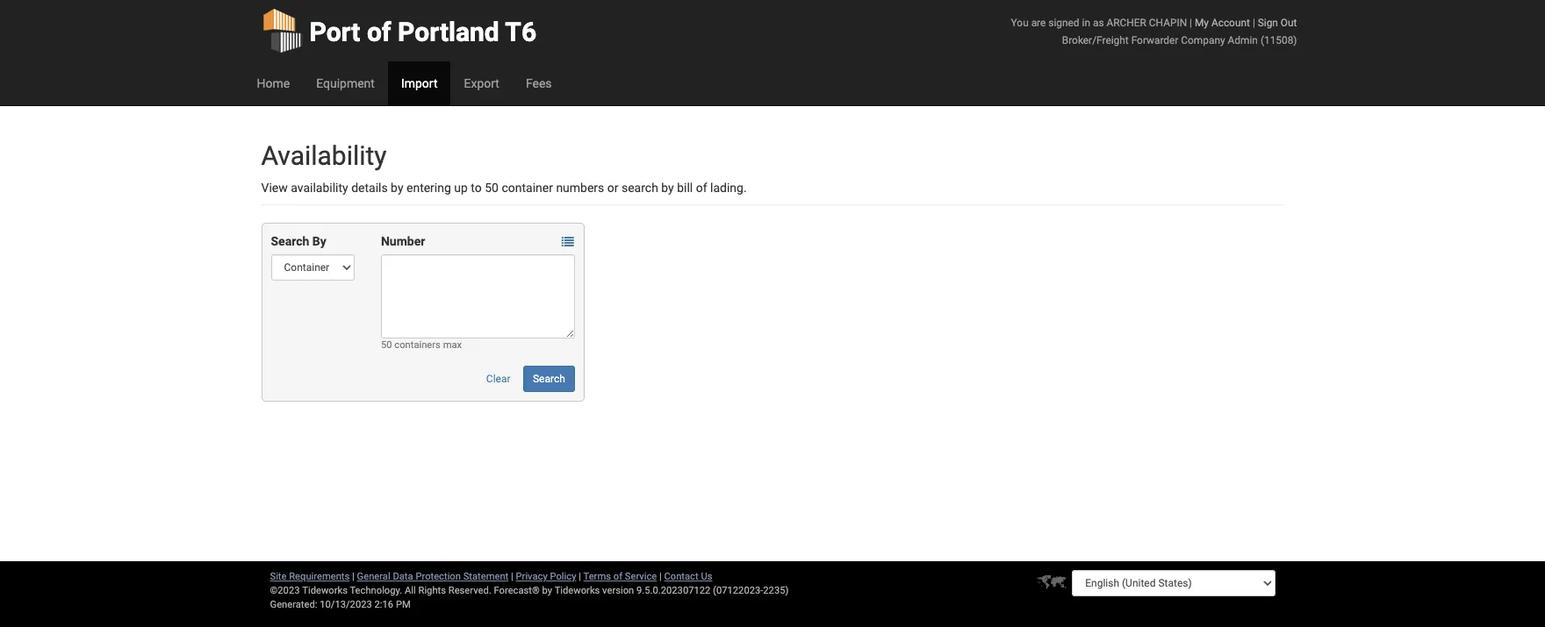 Task type: describe. For each thing, give the bounding box(es) containing it.
fees
[[526, 76, 552, 90]]

availability
[[291, 181, 348, 195]]

general
[[357, 571, 390, 583]]

in
[[1082, 17, 1090, 29]]

©2023 tideworks
[[270, 586, 348, 597]]

by inside site requirements | general data protection statement | privacy policy | terms of service | contact us ©2023 tideworks technology. all rights reserved. forecast® by tideworks version 9.5.0.202307122 (07122023-2235) generated: 10/13/2023 2:16 pm
[[542, 586, 552, 597]]

bill
[[677, 181, 693, 195]]

contact us link
[[664, 571, 712, 583]]

(11508)
[[1261, 34, 1297, 47]]

import button
[[388, 61, 451, 105]]

show list image
[[562, 236, 574, 249]]

chapin
[[1149, 17, 1187, 29]]

site
[[270, 571, 287, 583]]

import
[[401, 76, 438, 90]]

| up 9.5.0.202307122
[[659, 571, 662, 583]]

version
[[602, 586, 634, 597]]

privacy
[[516, 571, 548, 583]]

data
[[393, 571, 413, 583]]

2 horizontal spatial by
[[661, 181, 674, 195]]

company
[[1181, 34, 1225, 47]]

service
[[625, 571, 657, 583]]

requirements
[[289, 571, 350, 583]]

export button
[[451, 61, 513, 105]]

out
[[1281, 17, 1297, 29]]

number
[[381, 234, 425, 248]]

equipment
[[316, 76, 375, 90]]

0 horizontal spatial by
[[391, 181, 403, 195]]

search
[[622, 181, 658, 195]]

home
[[257, 76, 290, 90]]

details
[[351, 181, 388, 195]]

site requirements link
[[270, 571, 350, 583]]

up
[[454, 181, 468, 195]]

pm
[[396, 600, 411, 611]]

50 containers max
[[381, 340, 462, 351]]

search by
[[271, 234, 326, 248]]

0 vertical spatial 50
[[485, 181, 499, 195]]

clear
[[486, 373, 510, 385]]

sign out link
[[1258, 17, 1297, 29]]

account
[[1211, 17, 1250, 29]]

| up tideworks
[[579, 571, 581, 583]]

port
[[309, 17, 360, 47]]

site requirements | general data protection statement | privacy policy | terms of service | contact us ©2023 tideworks technology. all rights reserved. forecast® by tideworks version 9.5.0.202307122 (07122023-2235) generated: 10/13/2023 2:16 pm
[[270, 571, 789, 611]]

admin
[[1228, 34, 1258, 47]]

search button
[[523, 366, 575, 392]]

you
[[1011, 17, 1029, 29]]

lading.
[[710, 181, 747, 195]]

tideworks
[[554, 586, 600, 597]]

to
[[471, 181, 482, 195]]

rights
[[418, 586, 446, 597]]

or
[[607, 181, 618, 195]]

statement
[[463, 571, 509, 583]]

forecast®
[[494, 586, 540, 597]]

home button
[[244, 61, 303, 105]]

port of portland t6
[[309, 17, 537, 47]]

my
[[1195, 17, 1209, 29]]

0 horizontal spatial 50
[[381, 340, 392, 351]]

archer
[[1107, 17, 1146, 29]]

2:16
[[374, 600, 393, 611]]

2235)
[[763, 586, 789, 597]]

| left sign
[[1253, 17, 1255, 29]]

us
[[701, 571, 712, 583]]

of inside site requirements | general data protection statement | privacy policy | terms of service | contact us ©2023 tideworks technology. all rights reserved. forecast® by tideworks version 9.5.0.202307122 (07122023-2235) generated: 10/13/2023 2:16 pm
[[613, 571, 622, 583]]

port of portland t6 link
[[261, 0, 537, 61]]

export
[[464, 76, 499, 90]]

view availability details by entering up to 50 container numbers or search by bill of lading.
[[261, 181, 747, 195]]

terms
[[583, 571, 611, 583]]



Task type: vqa. For each thing, say whether or not it's contained in the screenshot.
2235)
yes



Task type: locate. For each thing, give the bounding box(es) containing it.
by
[[312, 234, 326, 248]]

1 horizontal spatial 50
[[485, 181, 499, 195]]

privacy policy link
[[516, 571, 576, 583]]

50
[[485, 181, 499, 195], [381, 340, 392, 351]]

1 horizontal spatial of
[[613, 571, 622, 583]]

search for search
[[533, 373, 565, 385]]

0 horizontal spatial search
[[271, 234, 309, 248]]

0 vertical spatial search
[[271, 234, 309, 248]]

0 horizontal spatial of
[[367, 17, 391, 47]]

my account link
[[1195, 17, 1250, 29]]

are
[[1031, 17, 1046, 29]]

terms of service link
[[583, 571, 657, 583]]

generated:
[[270, 600, 317, 611]]

50 right to on the left top of the page
[[485, 181, 499, 195]]

10/13/2023
[[320, 600, 372, 611]]

1 horizontal spatial by
[[542, 586, 552, 597]]

general data protection statement link
[[357, 571, 509, 583]]

of right bill
[[696, 181, 707, 195]]

contact
[[664, 571, 698, 583]]

50 left containers
[[381, 340, 392, 351]]

1 horizontal spatial search
[[533, 373, 565, 385]]

of
[[367, 17, 391, 47], [696, 181, 707, 195], [613, 571, 622, 583]]

fees button
[[513, 61, 565, 105]]

1 vertical spatial search
[[533, 373, 565, 385]]

equipment button
[[303, 61, 388, 105]]

sign
[[1258, 17, 1278, 29]]

entering
[[406, 181, 451, 195]]

|
[[1190, 17, 1192, 29], [1253, 17, 1255, 29], [352, 571, 355, 583], [511, 571, 513, 583], [579, 571, 581, 583], [659, 571, 662, 583]]

0 vertical spatial of
[[367, 17, 391, 47]]

by
[[391, 181, 403, 195], [661, 181, 674, 195], [542, 586, 552, 597]]

of up version
[[613, 571, 622, 583]]

policy
[[550, 571, 576, 583]]

containers
[[394, 340, 441, 351]]

max
[[443, 340, 462, 351]]

by down privacy policy link
[[542, 586, 552, 597]]

numbers
[[556, 181, 604, 195]]

reserved.
[[448, 586, 491, 597]]

2 horizontal spatial of
[[696, 181, 707, 195]]

1 vertical spatial 50
[[381, 340, 392, 351]]

search inside button
[[533, 373, 565, 385]]

container
[[502, 181, 553, 195]]

search left by
[[271, 234, 309, 248]]

broker/freight
[[1062, 34, 1129, 47]]

signed
[[1048, 17, 1079, 29]]

of inside port of portland t6 link
[[367, 17, 391, 47]]

by left bill
[[661, 181, 674, 195]]

by right details
[[391, 181, 403, 195]]

2 vertical spatial of
[[613, 571, 622, 583]]

t6
[[505, 17, 537, 47]]

protection
[[416, 571, 461, 583]]

as
[[1093, 17, 1104, 29]]

| up forecast®
[[511, 571, 513, 583]]

portland
[[398, 17, 499, 47]]

search for search by
[[271, 234, 309, 248]]

view
[[261, 181, 288, 195]]

| left my
[[1190, 17, 1192, 29]]

search right clear
[[533, 373, 565, 385]]

1 vertical spatial of
[[696, 181, 707, 195]]

(07122023-
[[713, 586, 763, 597]]

| left 'general'
[[352, 571, 355, 583]]

search
[[271, 234, 309, 248], [533, 373, 565, 385]]

you are signed in as archer chapin | my account | sign out broker/freight forwarder company admin (11508)
[[1011, 17, 1297, 47]]

forwarder
[[1131, 34, 1178, 47]]

availability
[[261, 140, 387, 171]]

technology.
[[350, 586, 402, 597]]

all
[[405, 586, 416, 597]]

of right port
[[367, 17, 391, 47]]

9.5.0.202307122
[[636, 586, 711, 597]]

Number text field
[[381, 255, 575, 339]]

clear button
[[477, 366, 520, 392]]



